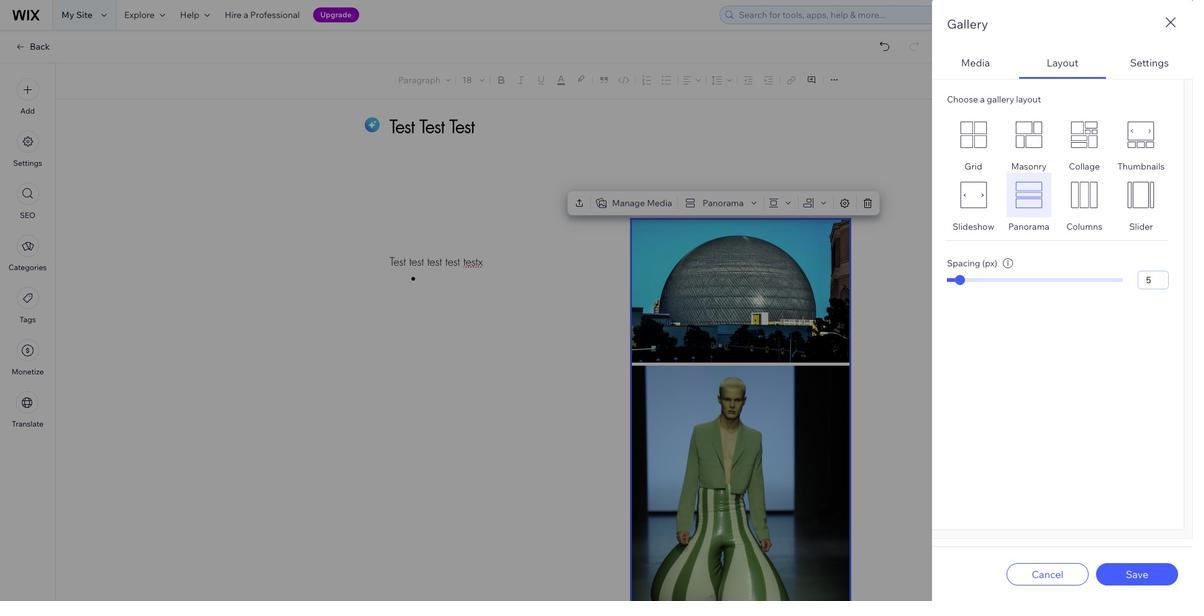 Task type: locate. For each thing, give the bounding box(es) containing it.
test
[[409, 255, 424, 269], [427, 255, 442, 269], [445, 255, 460, 269]]

settings button
[[1106, 48, 1193, 79], [13, 131, 42, 168]]

translate
[[12, 419, 43, 429]]

testx
[[463, 255, 483, 269]]

1 vertical spatial panorama
[[1009, 221, 1050, 232]]

0 horizontal spatial test
[[409, 255, 424, 269]]

1 horizontal spatial settings
[[1130, 56, 1169, 69]]

cancel
[[1032, 568, 1064, 581]]

1 vertical spatial settings
[[13, 158, 42, 168]]

0 horizontal spatial panorama
[[703, 198, 744, 209]]

a for gallery
[[980, 94, 985, 105]]

1 horizontal spatial a
[[980, 94, 985, 105]]

media up choose at the right
[[961, 56, 990, 69]]

1 test from the left
[[409, 255, 424, 269]]

1 vertical spatial a
[[980, 94, 985, 105]]

None range field
[[947, 278, 1123, 282]]

panorama inside button
[[703, 198, 744, 209]]

0 vertical spatial a
[[244, 9, 248, 21]]

gallery
[[987, 94, 1014, 105]]

list box containing grid
[[947, 112, 1169, 232]]

Search for tools, apps, help & more... field
[[735, 6, 1022, 24]]

0 horizontal spatial media
[[647, 198, 672, 209]]

1 horizontal spatial test
[[427, 255, 442, 269]]

list box inside layout tab panel
[[947, 112, 1169, 232]]

a left gallery on the right
[[980, 94, 985, 105]]

notes
[[1141, 76, 1165, 87]]

menu containing add
[[0, 71, 55, 436]]

1 horizontal spatial settings button
[[1106, 48, 1193, 79]]

Add a Catchy Title text field
[[390, 115, 836, 138]]

0 vertical spatial panorama
[[703, 198, 744, 209]]

list box
[[947, 112, 1169, 232]]

layout tab panel
[[932, 79, 1193, 539]]

1 horizontal spatial media
[[961, 56, 990, 69]]

a
[[244, 9, 248, 21], [980, 94, 985, 105]]

professional
[[250, 9, 300, 21]]

0 horizontal spatial settings
[[13, 158, 42, 168]]

a inside hire a professional "link"
[[244, 9, 248, 21]]

1 vertical spatial media
[[647, 198, 672, 209]]

panorama
[[703, 198, 744, 209], [1009, 221, 1050, 232]]

panorama button
[[680, 195, 761, 212]]

media right manage
[[647, 198, 672, 209]]

settings
[[1130, 56, 1169, 69], [13, 158, 42, 168]]

tags
[[20, 315, 36, 324]]

my
[[62, 9, 74, 21]]

spacing (px)
[[947, 258, 998, 269]]

upgrade
[[320, 10, 352, 19]]

a right hire
[[244, 9, 248, 21]]

None number field
[[1138, 271, 1169, 290]]

hire a professional
[[225, 9, 300, 21]]

upgrade button
[[313, 7, 359, 22]]

a inside layout tab panel
[[980, 94, 985, 105]]

tab list
[[932, 48, 1193, 539]]

0 horizontal spatial settings button
[[13, 131, 42, 168]]

media
[[961, 56, 990, 69], [647, 198, 672, 209]]

settings up notes
[[1130, 56, 1169, 69]]

1 horizontal spatial panorama
[[1009, 221, 1050, 232]]

choose a gallery layout
[[947, 94, 1041, 105]]

0 horizontal spatial a
[[244, 9, 248, 21]]

0 vertical spatial media
[[961, 56, 990, 69]]

layout
[[1016, 94, 1041, 105]]

2 horizontal spatial test
[[445, 255, 460, 269]]

settings inside button
[[1130, 56, 1169, 69]]

menu
[[0, 71, 55, 436]]

my site
[[62, 9, 93, 21]]

tab list containing media
[[932, 48, 1193, 539]]

seo button
[[16, 183, 39, 220]]

media inside manage media button
[[647, 198, 672, 209]]

0 vertical spatial settings
[[1130, 56, 1169, 69]]

help
[[180, 9, 199, 21]]

hire
[[225, 9, 242, 21]]

categories button
[[9, 235, 47, 272]]

back
[[30, 41, 50, 52]]

tags button
[[16, 287, 39, 324]]

0 vertical spatial settings button
[[1106, 48, 1193, 79]]

save
[[1126, 568, 1149, 581]]

choose
[[947, 94, 978, 105]]

test test test test testx
[[390, 255, 483, 269]]

notes button
[[1119, 73, 1169, 89]]

settings up seo button
[[13, 158, 42, 168]]

hire a professional link
[[217, 0, 307, 30]]



Task type: vqa. For each thing, say whether or not it's contained in the screenshot.
ALERT
no



Task type: describe. For each thing, give the bounding box(es) containing it.
a for professional
[[244, 9, 248, 21]]

categories
[[9, 263, 47, 272]]

none number field inside layout tab panel
[[1138, 271, 1169, 290]]

test
[[390, 255, 406, 269]]

add
[[20, 106, 35, 116]]

1 vertical spatial settings button
[[13, 131, 42, 168]]

layout button
[[1019, 48, 1106, 79]]

2 test from the left
[[427, 255, 442, 269]]

site
[[76, 9, 93, 21]]

media button
[[932, 48, 1019, 79]]

gallery
[[947, 16, 988, 32]]

back button
[[15, 41, 50, 52]]

cancel button
[[1007, 563, 1089, 586]]

masonry
[[1011, 161, 1047, 172]]

media inside media button
[[961, 56, 990, 69]]

add button
[[16, 78, 39, 116]]

manage media
[[612, 198, 672, 209]]

monetize
[[12, 367, 44, 377]]

collage
[[1069, 161, 1100, 172]]

thumbnails
[[1118, 161, 1165, 172]]

none range field inside layout tab panel
[[947, 278, 1123, 282]]

paragraph
[[398, 75, 441, 86]]

translate button
[[12, 392, 43, 429]]

grid
[[965, 161, 982, 172]]

spacing
[[947, 258, 980, 269]]

columns
[[1067, 221, 1103, 232]]

slider
[[1129, 221, 1153, 232]]

manage media button
[[593, 195, 675, 212]]

help button
[[173, 0, 217, 30]]

slideshow
[[953, 221, 994, 232]]

3 test from the left
[[445, 255, 460, 269]]

save button
[[1096, 563, 1178, 586]]

settings inside menu
[[13, 158, 42, 168]]

monetize button
[[12, 339, 44, 377]]

layout
[[1047, 56, 1078, 69]]

panorama inside list box
[[1009, 221, 1050, 232]]

manage
[[612, 198, 645, 209]]

seo
[[20, 211, 35, 220]]

explore
[[124, 9, 155, 21]]

(px)
[[982, 258, 998, 269]]

paragraph button
[[396, 71, 453, 89]]



